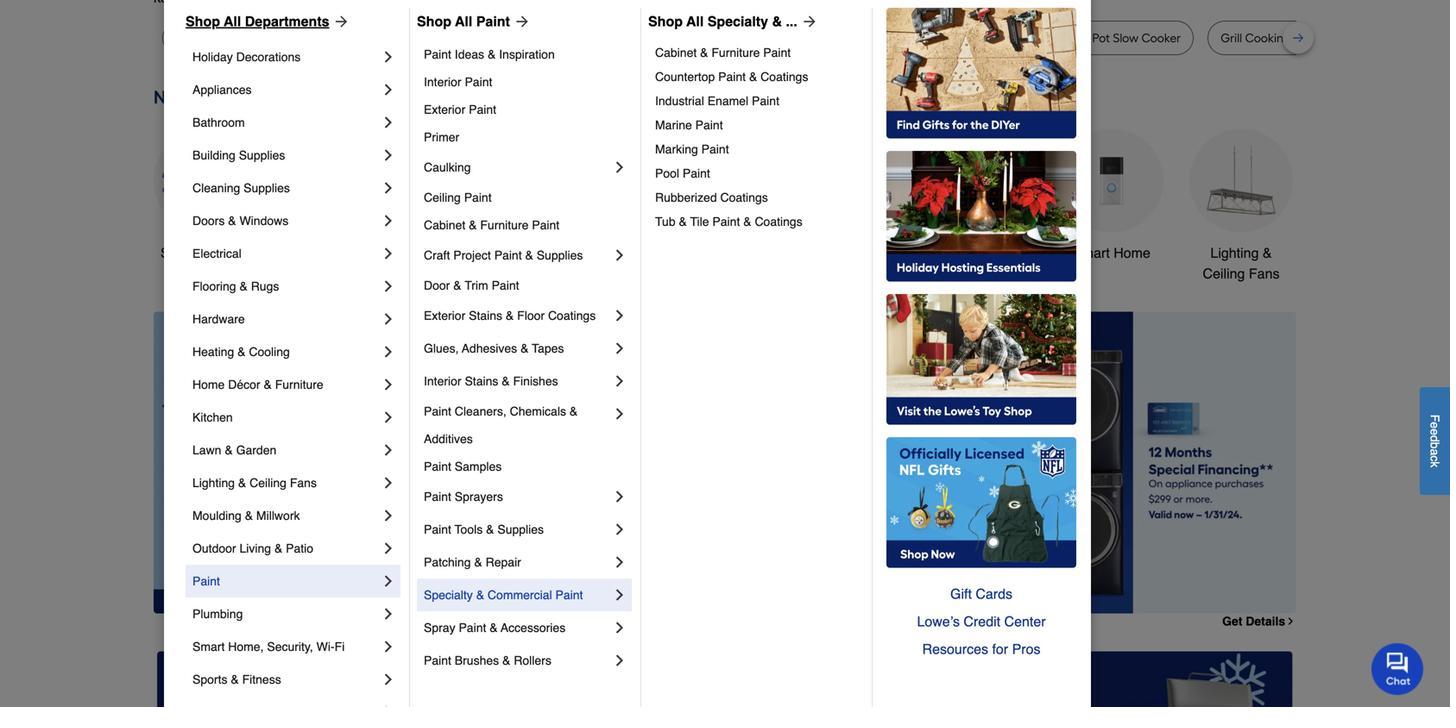 Task type: locate. For each thing, give the bounding box(es) containing it.
1 vertical spatial smart
[[193, 641, 225, 654]]

1 vertical spatial exterior
[[424, 309, 466, 323]]

chevron right image for caulking
[[611, 159, 629, 176]]

2 horizontal spatial cooker
[[1142, 31, 1181, 45]]

coatings inside rubberized coatings link
[[720, 191, 768, 205]]

0 horizontal spatial lighting
[[193, 477, 235, 490]]

grill cooking grate & warming rack
[[1221, 31, 1421, 45]]

home,
[[228, 641, 264, 654]]

all up slow cooker
[[224, 13, 241, 29]]

& inside interior stains & finishes link
[[502, 375, 510, 389]]

chevron right image for electrical
[[380, 245, 397, 262]]

& inside the countertop paint & coatings link
[[749, 70, 757, 84]]

up to 35 percent off select small appliances. image
[[545, 652, 905, 708]]

chevron right image
[[380, 48, 397, 66], [380, 81, 397, 98], [380, 180, 397, 197], [380, 442, 397, 459], [611, 489, 629, 506], [380, 508, 397, 525], [380, 540, 397, 558], [611, 554, 629, 572], [380, 573, 397, 591], [380, 606, 397, 623], [380, 672, 397, 689]]

& inside glues, adhesives & tapes link
[[521, 342, 529, 356]]

industrial enamel paint link
[[655, 89, 860, 113]]

decorations for christmas
[[557, 266, 631, 282]]

2 vertical spatial furniture
[[275, 378, 324, 392]]

paint down ceiling paint link
[[532, 218, 560, 232]]

chevron right image for doors & windows
[[380, 212, 397, 230]]

0 vertical spatial lighting & ceiling fans link
[[1190, 129, 1293, 284]]

3 crock from the left
[[1057, 31, 1090, 45]]

1 exterior from the top
[[424, 103, 466, 117]]

2 exterior from the top
[[424, 309, 466, 323]]

exterior for exterior stains & floor coatings
[[424, 309, 466, 323]]

shop up food
[[648, 13, 683, 29]]

warming
[[1340, 31, 1391, 45]]

christmas decorations link
[[542, 129, 646, 284]]

arrow right image inside the shop all departments link
[[329, 13, 350, 30]]

crock
[[283, 31, 315, 45], [797, 31, 829, 45], [1057, 31, 1090, 45]]

1 horizontal spatial bathroom link
[[931, 129, 1034, 264]]

e up b
[[1428, 429, 1442, 436]]

0 vertical spatial specialty
[[708, 13, 768, 29]]

shop up slow cooker
[[186, 13, 220, 29]]

2 shop from the left
[[417, 13, 452, 29]]

0 horizontal spatial arrow right image
[[329, 13, 350, 30]]

0 vertical spatial fans
[[1249, 266, 1280, 282]]

supplies up patching & repair link
[[498, 523, 544, 537]]

0 vertical spatial exterior
[[424, 103, 466, 117]]

1 vertical spatial outdoor
[[193, 542, 236, 556]]

paint down paint samples
[[424, 490, 451, 504]]

0 horizontal spatial lighting & ceiling fans
[[193, 477, 317, 490]]

tools up patching & repair
[[455, 523, 483, 537]]

0 horizontal spatial fans
[[290, 477, 317, 490]]

1 horizontal spatial home
[[1114, 245, 1151, 261]]

0 vertical spatial stains
[[469, 309, 503, 323]]

security,
[[267, 641, 313, 654]]

shop for shop all specialty & ...
[[648, 13, 683, 29]]

furniture up kitchen link
[[275, 378, 324, 392]]

pot for crock pot
[[318, 31, 336, 45]]

1 horizontal spatial outdoor
[[804, 245, 854, 261]]

3 shop from the left
[[648, 13, 683, 29]]

paint up the countertop paint & coatings link
[[763, 46, 791, 60]]

chevron right image for building supplies
[[380, 147, 397, 164]]

5 pot from the left
[[1092, 31, 1110, 45]]

cards
[[976, 587, 1013, 603]]

2 horizontal spatial furniture
[[712, 46, 760, 60]]

food warmer
[[682, 31, 757, 45]]

countertop paint & coatings
[[655, 70, 808, 84]]

1 vertical spatial stains
[[465, 375, 498, 389]]

exterior for exterior paint
[[424, 103, 466, 117]]

e
[[1428, 422, 1442, 429], [1428, 429, 1442, 436]]

industrial
[[655, 94, 704, 108]]

outdoor for outdoor tools & equipment
[[804, 245, 854, 261]]

0 horizontal spatial furniture
[[275, 378, 324, 392]]

supplies up "windows"
[[244, 181, 290, 195]]

supplies
[[239, 148, 285, 162], [244, 181, 290, 195], [537, 249, 583, 262], [498, 523, 544, 537]]

0 horizontal spatial cabinet
[[424, 218, 466, 232]]

0 horizontal spatial cabinet & furniture paint
[[424, 218, 560, 232]]

2 horizontal spatial shop
[[648, 13, 683, 29]]

paint down industrial enamel paint
[[696, 118, 723, 132]]

arrow right image
[[329, 13, 350, 30], [798, 13, 818, 30], [1265, 463, 1282, 480]]

furniture down warmer
[[712, 46, 760, 60]]

1 horizontal spatial furniture
[[480, 218, 529, 232]]

& inside shop all specialty & ... link
[[772, 13, 782, 29]]

paint up accessories
[[556, 589, 583, 603]]

interior up exterior paint
[[424, 75, 462, 89]]

chevron right image for smart home, security, wi-fi
[[380, 639, 397, 656]]

furniture up craft project paint & supplies
[[480, 218, 529, 232]]

decorations down christmas
[[557, 266, 631, 282]]

tools for outdoor tools & equipment
[[857, 245, 889, 261]]

interior for interior paint
[[424, 75, 462, 89]]

0 vertical spatial outdoor
[[804, 245, 854, 261]]

stains up cleaners,
[[465, 375, 498, 389]]

paint down triple slow cooker
[[424, 47, 451, 61]]

chevron right image for holiday decorations
[[380, 48, 397, 66]]

0 horizontal spatial lighting & ceiling fans link
[[193, 467, 380, 500]]

triple
[[376, 31, 406, 45]]

3 pot from the left
[[902, 31, 920, 45]]

paint up the door & trim paint "link"
[[494, 249, 522, 262]]

all up ideas
[[455, 13, 473, 29]]

1 horizontal spatial lighting
[[1211, 245, 1259, 261]]

shop all paint
[[417, 13, 510, 29]]

cabinet & furniture paint link up "countertop paint & coatings"
[[655, 41, 860, 65]]

1 cooker from the left
[[204, 31, 243, 45]]

& inside paint cleaners, chemicals & additives
[[570, 405, 578, 419]]

warmer
[[712, 31, 757, 45]]

all up food
[[686, 13, 704, 29]]

2 pot from the left
[[832, 31, 850, 45]]

sports & fitness link
[[193, 664, 380, 697]]

e up d
[[1428, 422, 1442, 429]]

officially licensed n f l gifts. shop now. image
[[887, 438, 1077, 569]]

outdoor up equipment in the right top of the page
[[804, 245, 854, 261]]

0 horizontal spatial decorations
[[236, 50, 301, 64]]

0 horizontal spatial bathroom
[[193, 116, 245, 130]]

decorations inside 'link'
[[557, 266, 631, 282]]

1 horizontal spatial cooker
[[437, 31, 477, 45]]

0 vertical spatial furniture
[[712, 46, 760, 60]]

2 horizontal spatial slow
[[1113, 31, 1139, 45]]

tools inside 'link'
[[455, 523, 483, 537]]

0 vertical spatial cabinet
[[655, 46, 697, 60]]

1 vertical spatial lighting
[[193, 477, 235, 490]]

hardware
[[193, 313, 245, 326]]

chevron right image for exterior stains & floor coatings
[[611, 307, 629, 325]]

marking paint
[[655, 142, 729, 156]]

1 pot from the left
[[318, 31, 336, 45]]

paint down "marine paint"
[[702, 142, 729, 156]]

& inside the exterior stains & floor coatings link
[[506, 309, 514, 323]]

f e e d b a c k
[[1428, 415, 1442, 468]]

supplies inside 'link'
[[498, 523, 544, 537]]

cabinet & furniture paint link up craft project paint & supplies
[[424, 212, 629, 239]]

0 horizontal spatial cabinet & furniture paint link
[[424, 212, 629, 239]]

smart home, security, wi-fi link
[[193, 631, 380, 664]]

living
[[240, 542, 271, 556]]

chevron right image for paint cleaners, chemicals & additives
[[611, 406, 629, 423]]

0 horizontal spatial specialty
[[424, 589, 473, 603]]

exterior down door
[[424, 309, 466, 323]]

& inside "outdoor tools & equipment"
[[893, 245, 902, 261]]

1 interior from the top
[[424, 75, 462, 89]]

get up to 2 free select tools or batteries when you buy 1 with select purchases. image
[[157, 652, 517, 708]]

all for specialty
[[686, 13, 704, 29]]

0 vertical spatial ceiling
[[424, 191, 461, 205]]

bathroom
[[193, 116, 245, 130], [953, 245, 1012, 261]]

furniture
[[712, 46, 760, 60], [480, 218, 529, 232], [275, 378, 324, 392]]

exterior paint link
[[424, 96, 629, 123]]

paint inside 'link'
[[424, 523, 451, 537]]

2 horizontal spatial ceiling
[[1203, 266, 1245, 282]]

1 crock from the left
[[283, 31, 315, 45]]

interior inside interior stains & finishes link
[[424, 375, 462, 389]]

interior for interior stains & finishes
[[424, 375, 462, 389]]

lawn
[[193, 444, 221, 458]]

visit the lowe's toy shop. image
[[887, 294, 1077, 426]]

appliances link
[[193, 73, 380, 106]]

& inside spray paint & accessories link
[[490, 622, 498, 635]]

1 horizontal spatial cooking
[[1245, 31, 1291, 45]]

lawn & garden link
[[193, 434, 380, 467]]

0 horizontal spatial outdoor
[[193, 542, 236, 556]]

microwave countertop
[[516, 31, 642, 45]]

1 horizontal spatial crock
[[797, 31, 829, 45]]

coatings inside the countertop paint & coatings link
[[761, 70, 808, 84]]

interior inside the interior paint link
[[424, 75, 462, 89]]

cooker down "shop all paint"
[[437, 31, 477, 45]]

0 horizontal spatial crock
[[283, 31, 315, 45]]

coatings down rubberized coatings link
[[755, 215, 803, 229]]

wi-
[[317, 641, 335, 654]]

home
[[1114, 245, 1151, 261], [193, 378, 225, 392]]

crock pot
[[283, 31, 336, 45]]

cooker left grill
[[1142, 31, 1181, 45]]

credit
[[964, 614, 1001, 630]]

paint inside 'link'
[[424, 47, 451, 61]]

marking
[[655, 142, 698, 156]]

1 horizontal spatial ceiling
[[424, 191, 461, 205]]

1 vertical spatial cabinet & furniture paint link
[[424, 212, 629, 239]]

crock down departments
[[283, 31, 315, 45]]

0 vertical spatial decorations
[[236, 50, 301, 64]]

cabinet & furniture paint down food warmer
[[655, 46, 791, 60]]

0 horizontal spatial slow
[[175, 31, 201, 45]]

lowe's credit center
[[917, 614, 1046, 630]]

chevron right image for plumbing
[[380, 606, 397, 623]]

paint right spray
[[459, 622, 486, 635]]

2 vertical spatial ceiling
[[250, 477, 287, 490]]

supplies up the door & trim paint "link"
[[537, 249, 583, 262]]

building supplies link
[[193, 139, 380, 172]]

enamel
[[708, 94, 749, 108]]

2 interior from the top
[[424, 375, 462, 389]]

0 horizontal spatial ceiling
[[250, 477, 287, 490]]

all right 'shop'
[[196, 245, 211, 261]]

instant pot
[[959, 31, 1018, 45]]

3 slow from the left
[[1113, 31, 1139, 45]]

a
[[1428, 449, 1442, 456]]

0 vertical spatial lighting
[[1211, 245, 1259, 261]]

& inside home décor & furniture link
[[264, 378, 272, 392]]

1 horizontal spatial smart
[[1073, 245, 1110, 261]]

1 horizontal spatial arrow right image
[[798, 13, 818, 30]]

outdoor living & patio
[[193, 542, 313, 556]]

chevron right image for flooring & rugs
[[380, 278, 397, 295]]

paint brushes & rollers link
[[424, 645, 611, 678]]

tools up equipment in the right top of the page
[[857, 245, 889, 261]]

garden
[[236, 444, 277, 458]]

0 horizontal spatial smart
[[193, 641, 225, 654]]

c
[[1428, 456, 1442, 462]]

0 horizontal spatial bathroom link
[[193, 106, 380, 139]]

crock right instant pot
[[1057, 31, 1090, 45]]

1 vertical spatial bathroom
[[953, 245, 1012, 261]]

fitness
[[242, 673, 281, 687]]

smart for smart home, security, wi-fi
[[193, 641, 225, 654]]

chevron right image
[[380, 114, 397, 131], [380, 147, 397, 164], [611, 159, 629, 176], [380, 212, 397, 230], [380, 245, 397, 262], [611, 247, 629, 264], [380, 278, 397, 295], [611, 307, 629, 325], [380, 311, 397, 328], [611, 340, 629, 357], [380, 344, 397, 361], [611, 373, 629, 390], [380, 376, 397, 394], [611, 406, 629, 423], [380, 409, 397, 426], [380, 475, 397, 492], [611, 521, 629, 539], [611, 587, 629, 604], [1286, 616, 1297, 627], [611, 620, 629, 637], [380, 639, 397, 656], [611, 653, 629, 670], [380, 705, 397, 708]]

chevron right image for kitchen
[[380, 409, 397, 426]]

lighting & ceiling fans link
[[1190, 129, 1293, 284], [193, 467, 380, 500]]

patching & repair link
[[424, 547, 611, 579]]

arrow right image inside shop all specialty & ... link
[[798, 13, 818, 30]]

& inside flooring & rugs link
[[240, 280, 248, 294]]

chat invite button image
[[1372, 643, 1425, 696]]

0 vertical spatial bathroom
[[193, 116, 245, 130]]

chevron right image for bathroom
[[380, 114, 397, 131]]

paint up enamel
[[718, 70, 746, 84]]

0 horizontal spatial cooking
[[853, 31, 899, 45]]

0 vertical spatial cabinet & furniture paint
[[655, 46, 791, 60]]

up to 30 percent off select major appliances. plus, save up to an extra $750 on major appliances. image
[[460, 312, 1297, 614]]

rugs
[[251, 280, 279, 294]]

chevron right image for home décor & furniture
[[380, 376, 397, 394]]

& inside the 'sports & fitness' link
[[231, 673, 239, 687]]

1 horizontal spatial decorations
[[557, 266, 631, 282]]

paint down marking paint
[[683, 167, 710, 180]]

plumbing link
[[193, 598, 380, 631]]

chevron right image for glues, adhesives & tapes
[[611, 340, 629, 357]]

cabinet & furniture paint up craft project paint & supplies
[[424, 218, 560, 232]]

cooker
[[204, 31, 243, 45], [437, 31, 477, 45], [1142, 31, 1181, 45]]

4 pot from the left
[[1000, 31, 1018, 45]]

exterior up primer
[[424, 103, 466, 117]]

commercial
[[488, 589, 552, 603]]

0 horizontal spatial cooker
[[204, 31, 243, 45]]

0 vertical spatial cabinet & furniture paint link
[[655, 41, 860, 65]]

crock down the '...'
[[797, 31, 829, 45]]

bathroom link
[[193, 106, 380, 139], [931, 129, 1034, 264]]

cabinet down food
[[655, 46, 697, 60]]

shop all departments
[[186, 13, 329, 29]]

coatings up the tapes
[[548, 309, 596, 323]]

chevron right image for spray paint & accessories
[[611, 620, 629, 637]]

paint tools & supplies
[[424, 523, 544, 537]]

interior down 'glues,'
[[424, 375, 462, 389]]

paint up patching
[[424, 523, 451, 537]]

interior stains & finishes link
[[424, 365, 611, 398]]

0 vertical spatial interior
[[424, 75, 462, 89]]

chevron right image for paint
[[380, 573, 397, 591]]

cabinet & furniture paint
[[655, 46, 791, 60], [424, 218, 560, 232]]

pool paint link
[[655, 161, 860, 186]]

outdoor inside outdoor living & patio link
[[193, 542, 236, 556]]

sprayers
[[455, 490, 503, 504]]

outdoor inside "outdoor tools & equipment"
[[804, 245, 854, 261]]

kitchen
[[193, 411, 233, 425]]

0 vertical spatial lighting & ceiling fans
[[1203, 245, 1280, 282]]

tapes
[[532, 342, 564, 356]]

equipment
[[820, 266, 886, 282]]

cabinet down ceiling paint at the left top of the page
[[424, 218, 466, 232]]

lowe's credit center link
[[887, 609, 1077, 636]]

coatings up industrial enamel paint link
[[761, 70, 808, 84]]

supplies up cleaning supplies
[[239, 148, 285, 162]]

0 vertical spatial home
[[1114, 245, 1151, 261]]

specialty up warmer
[[708, 13, 768, 29]]

coatings down pool paint link
[[720, 191, 768, 205]]

paint down interior paint on the top of page
[[469, 103, 496, 117]]

1 vertical spatial cabinet
[[424, 218, 466, 232]]

& inside the craft project paint & supplies "link"
[[525, 249, 533, 262]]

tools inside "outdoor tools & equipment"
[[857, 245, 889, 261]]

new deals every day during 25 days of deals image
[[154, 83, 1297, 112]]

tub
[[655, 215, 676, 229]]

& inside "moulding & millwork" link
[[245, 509, 253, 523]]

shop all departments link
[[186, 11, 350, 32]]

1 horizontal spatial specialty
[[708, 13, 768, 29]]

cooker up holiday
[[204, 31, 243, 45]]

1 vertical spatial decorations
[[557, 266, 631, 282]]

stains for interior
[[465, 375, 498, 389]]

1 slow from the left
[[175, 31, 201, 45]]

1 horizontal spatial shop
[[417, 13, 452, 29]]

0 horizontal spatial shop
[[186, 13, 220, 29]]

specialty down patching
[[424, 589, 473, 603]]

stains down trim at top left
[[469, 309, 503, 323]]

&
[[772, 13, 782, 29], [1329, 31, 1337, 45], [700, 46, 708, 60], [488, 47, 496, 61], [749, 70, 757, 84], [228, 214, 236, 228], [679, 215, 687, 229], [744, 215, 752, 229], [469, 218, 477, 232], [893, 245, 902, 261], [1263, 245, 1272, 261], [525, 249, 533, 262], [453, 279, 462, 293], [240, 280, 248, 294], [506, 309, 514, 323], [521, 342, 529, 356], [238, 345, 246, 359], [502, 375, 510, 389], [264, 378, 272, 392], [570, 405, 578, 419], [225, 444, 233, 458], [238, 477, 246, 490], [245, 509, 253, 523], [486, 523, 494, 537], [274, 542, 283, 556], [474, 556, 482, 570], [476, 589, 484, 603], [490, 622, 498, 635], [503, 654, 511, 668], [231, 673, 239, 687]]

gift cards link
[[887, 581, 1077, 609]]

1 horizontal spatial slow
[[409, 31, 434, 45]]

get details
[[1223, 615, 1286, 629]]

1 vertical spatial fans
[[290, 477, 317, 490]]

interior paint
[[424, 75, 492, 89]]

1 shop from the left
[[186, 13, 220, 29]]

craft
[[424, 249, 450, 262]]

decorations down the shop all departments link
[[236, 50, 301, 64]]

tools
[[448, 245, 481, 261], [857, 245, 889, 261], [455, 523, 483, 537]]

marine paint
[[655, 118, 723, 132]]

cleaning supplies link
[[193, 172, 380, 205]]

paint up additives
[[424, 405, 451, 419]]

2 crock from the left
[[797, 31, 829, 45]]

outdoor down moulding
[[193, 542, 236, 556]]

chevron right image for outdoor living & patio
[[380, 540, 397, 558]]

0 vertical spatial smart
[[1073, 245, 1110, 261]]

2 horizontal spatial crock
[[1057, 31, 1090, 45]]

0 horizontal spatial home
[[193, 378, 225, 392]]

1 vertical spatial interior
[[424, 375, 462, 389]]

shop up triple slow cooker
[[417, 13, 452, 29]]



Task type: vqa. For each thing, say whether or not it's contained in the screenshot.
rightmost Lighting
yes



Task type: describe. For each thing, give the bounding box(es) containing it.
ceiling paint link
[[424, 184, 629, 212]]

exterior paint
[[424, 103, 496, 117]]

flooring
[[193, 280, 236, 294]]

shop all specialty & ...
[[648, 13, 798, 29]]

scroll to item #2 image
[[835, 583, 877, 590]]

holiday hosting essentials. image
[[887, 151, 1077, 282]]

paint down caulking
[[464, 191, 492, 205]]

scroll to item #4 image
[[918, 583, 960, 590]]

deals
[[215, 245, 250, 261]]

chevron right image for craft project paint & supplies
[[611, 247, 629, 264]]

heating & cooling
[[193, 345, 290, 359]]

crock for crock pot cooking pot
[[797, 31, 829, 45]]

1 horizontal spatial bathroom
[[953, 245, 1012, 261]]

2 e from the top
[[1428, 429, 1442, 436]]

paint right trim at top left
[[492, 279, 519, 293]]

additives
[[424, 433, 473, 446]]

gift
[[951, 587, 972, 603]]

1 vertical spatial cabinet & furniture paint
[[424, 218, 560, 232]]

doors
[[193, 214, 225, 228]]

countertop
[[579, 31, 642, 45]]

& inside 'paint tools & supplies' 'link'
[[486, 523, 494, 537]]

find gifts for the diyer. image
[[887, 8, 1077, 139]]

paint sprayers link
[[424, 481, 611, 514]]

arrow left image
[[475, 463, 492, 480]]

1 vertical spatial ceiling
[[1203, 266, 1245, 282]]

paint down ideas
[[465, 75, 492, 89]]

pot for crock pot slow cooker
[[1092, 31, 1110, 45]]

rubberized coatings link
[[655, 186, 860, 210]]

1 vertical spatial lighting & ceiling fans
[[193, 477, 317, 490]]

& inside lawn & garden link
[[225, 444, 233, 458]]

chevron right image for moulding & millwork
[[380, 508, 397, 525]]

crock pot slow cooker
[[1057, 31, 1181, 45]]

shop
[[161, 245, 193, 261]]

brushes
[[455, 654, 499, 668]]

chevron right image for interior stains & finishes
[[611, 373, 629, 390]]

heating & cooling link
[[193, 336, 380, 369]]

paint cleaners, chemicals & additives
[[424, 405, 581, 446]]

cleaning
[[193, 181, 240, 195]]

finishes
[[513, 375, 558, 389]]

1 horizontal spatial fans
[[1249, 266, 1280, 282]]

accessories
[[501, 622, 566, 635]]

pool
[[655, 167, 679, 180]]

chevron right image inside get details link
[[1286, 616, 1297, 627]]

ceiling paint
[[424, 191, 492, 205]]

shop these last-minute gifts. $99 or less. quantities are limited and won't last. image
[[154, 312, 433, 614]]

& inside paint ideas & inspiration 'link'
[[488, 47, 496, 61]]

& inside specialty & commercial paint link
[[476, 589, 484, 603]]

home décor & furniture
[[193, 378, 324, 392]]

glues, adhesives & tapes
[[424, 342, 564, 356]]

outdoor tools & equipment
[[804, 245, 902, 282]]

paint cleaners, chemicals & additives link
[[424, 398, 611, 453]]

spray
[[424, 622, 455, 635]]

smart for smart home
[[1073, 245, 1110, 261]]

arrow right image
[[510, 13, 531, 30]]

3 cooker from the left
[[1142, 31, 1181, 45]]

chevron right image for patching & repair
[[611, 554, 629, 572]]

sports
[[193, 673, 227, 687]]

tools up door & trim paint
[[448, 245, 481, 261]]

& inside 'doors & windows' 'link'
[[228, 214, 236, 228]]

arrow right image for shop all specialty & ...
[[798, 13, 818, 30]]

cooling
[[249, 345, 290, 359]]

smart home, security, wi-fi
[[193, 641, 345, 654]]

instant
[[959, 31, 997, 45]]

food
[[682, 31, 709, 45]]

1 horizontal spatial cabinet & furniture paint link
[[655, 41, 860, 65]]

fi
[[335, 641, 345, 654]]

& inside the door & trim paint "link"
[[453, 279, 462, 293]]

crock for crock pot
[[283, 31, 315, 45]]

christmas decorations
[[557, 245, 631, 282]]

paint inside paint cleaners, chemicals & additives
[[424, 405, 451, 419]]

2 cooker from the left
[[437, 31, 477, 45]]

& inside patching & repair link
[[474, 556, 482, 570]]

smart home link
[[1060, 129, 1164, 264]]

scroll to item #5 image
[[960, 583, 1001, 590]]

all for departments
[[224, 13, 241, 29]]

resources for pros
[[923, 642, 1041, 658]]

chevron right image for lawn & garden
[[380, 442, 397, 459]]

doors & windows
[[193, 214, 289, 228]]

moulding & millwork
[[193, 509, 300, 523]]

chemicals
[[510, 405, 566, 419]]

& inside outdoor living & patio link
[[274, 542, 283, 556]]

1 e from the top
[[1428, 422, 1442, 429]]

coatings inside the exterior stains & floor coatings link
[[548, 309, 596, 323]]

millwork
[[256, 509, 300, 523]]

primer
[[424, 130, 460, 144]]

countertop
[[655, 70, 715, 84]]

shop all deals link
[[154, 129, 257, 264]]

outdoor for outdoor living & patio
[[193, 542, 236, 556]]

decorations for holiday
[[236, 50, 301, 64]]

2 horizontal spatial arrow right image
[[1265, 463, 1282, 480]]

chevron right image for lighting & ceiling fans
[[380, 475, 397, 492]]

pot for crock pot cooking pot
[[832, 31, 850, 45]]

paint right tile
[[713, 215, 740, 229]]

grill
[[1221, 31, 1243, 45]]

shop for shop all departments
[[186, 13, 220, 29]]

windows
[[240, 214, 289, 228]]

chevron right image for specialty & commercial paint
[[611, 587, 629, 604]]

smart home
[[1073, 245, 1151, 261]]

paint tools & supplies link
[[424, 514, 611, 547]]

1 horizontal spatial cabinet & furniture paint
[[655, 46, 791, 60]]

spray paint & accessories link
[[424, 612, 611, 645]]

chevron right image for paint brushes & rollers
[[611, 653, 629, 670]]

all for deals
[[196, 245, 211, 261]]

get details link
[[1223, 615, 1297, 629]]

chevron right image for hardware
[[380, 311, 397, 328]]

chevron right image for appliances
[[380, 81, 397, 98]]

1 cooking from the left
[[853, 31, 899, 45]]

glues,
[[424, 342, 459, 356]]

patching & repair
[[424, 556, 521, 570]]

rubberized coatings
[[655, 191, 768, 205]]

paint brushes & rollers
[[424, 654, 552, 668]]

trim
[[465, 279, 488, 293]]

home décor & furniture link
[[193, 369, 380, 401]]

2 slow from the left
[[409, 31, 434, 45]]

& inside heating & cooling link
[[238, 345, 246, 359]]

patio
[[286, 542, 313, 556]]

tools for paint tools & supplies
[[455, 523, 483, 537]]

up to 30 percent off select grills and accessories. image
[[933, 652, 1293, 708]]

1 vertical spatial specialty
[[424, 589, 473, 603]]

d
[[1428, 436, 1442, 443]]

chevron right image for heating & cooling
[[380, 344, 397, 361]]

details
[[1246, 615, 1286, 629]]

1 horizontal spatial cabinet
[[655, 46, 697, 60]]

paint samples link
[[424, 453, 629, 481]]

electrical
[[193, 247, 242, 261]]

flooring & rugs link
[[193, 270, 380, 303]]

lawn & garden
[[193, 444, 277, 458]]

1 vertical spatial home
[[193, 378, 225, 392]]

pros
[[1012, 642, 1041, 658]]

crock for crock pot slow cooker
[[1057, 31, 1090, 45]]

grate
[[1294, 31, 1326, 45]]

holiday decorations link
[[193, 41, 380, 73]]

paint up the plumbing
[[193, 575, 220, 589]]

tile
[[690, 215, 709, 229]]

paint up marine paint link
[[752, 94, 780, 108]]

paint up 'paint ideas & inspiration'
[[476, 13, 510, 29]]

paint down additives
[[424, 460, 451, 474]]

tub & tile paint & coatings
[[655, 215, 803, 229]]

paint down spray
[[424, 654, 451, 668]]

pool paint
[[655, 167, 710, 180]]

1 vertical spatial furniture
[[480, 218, 529, 232]]

pot for instant pot
[[1000, 31, 1018, 45]]

arrow right image for shop all departments
[[329, 13, 350, 30]]

christmas
[[563, 245, 625, 261]]

recommended searches for you heading
[[154, 0, 1297, 7]]

cleaners,
[[455, 405, 507, 419]]

departments
[[245, 13, 329, 29]]

shop all deals
[[161, 245, 250, 261]]

shop for shop all paint
[[417, 13, 452, 29]]

1 horizontal spatial lighting & ceiling fans link
[[1190, 129, 1293, 284]]

chevron right image for paint tools & supplies
[[611, 521, 629, 539]]

holiday decorations
[[193, 50, 301, 64]]

door
[[424, 279, 450, 293]]

2 cooking from the left
[[1245, 31, 1291, 45]]

chevron right image for sports & fitness
[[380, 672, 397, 689]]

stains for exterior
[[469, 309, 503, 323]]

supplies inside "link"
[[537, 249, 583, 262]]

specialty & commercial paint
[[424, 589, 583, 603]]

1 horizontal spatial lighting & ceiling fans
[[1203, 245, 1280, 282]]

all for paint
[[455, 13, 473, 29]]

chevron right image for cleaning supplies
[[380, 180, 397, 197]]

1 vertical spatial lighting & ceiling fans link
[[193, 467, 380, 500]]

b
[[1428, 443, 1442, 449]]

chevron right image for paint sprayers
[[611, 489, 629, 506]]

décor
[[228, 378, 260, 392]]

flooring & rugs
[[193, 280, 279, 294]]

& inside paint brushes & rollers link
[[503, 654, 511, 668]]

coatings inside tub & tile paint & coatings "link"
[[755, 215, 803, 229]]

exterior stains & floor coatings link
[[424, 300, 611, 332]]

hardware link
[[193, 303, 380, 336]]

get
[[1223, 615, 1243, 629]]

samples
[[455, 460, 502, 474]]

spray paint & accessories
[[424, 622, 566, 635]]



